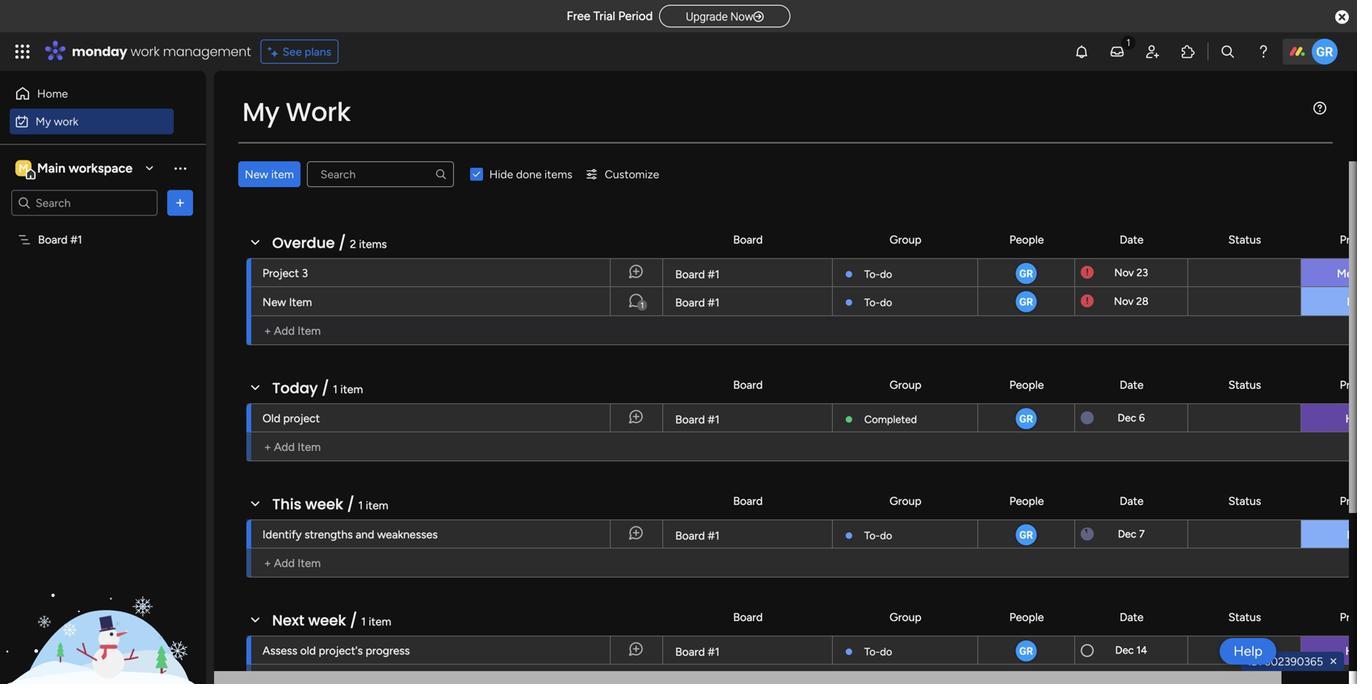 Task type: vqa. For each thing, say whether or not it's contained in the screenshot.
generated
no



Task type: describe. For each thing, give the bounding box(es) containing it.
4 greg robinson image from the top
[[1014, 640, 1038, 664]]

overdue / 2 items
[[272, 233, 387, 254]]

my for my work
[[242, 94, 279, 130]]

upgrade
[[686, 10, 728, 23]]

nov 23
[[1114, 267, 1148, 279]]

hide done items
[[489, 168, 572, 181]]

new item
[[245, 168, 294, 181]]

dec for dec 6
[[1118, 412, 1136, 425]]

id: 302390365
[[1248, 655, 1323, 669]]

completed
[[864, 414, 917, 426]]

help
[[1234, 644, 1263, 660]]

people for this week /
[[1009, 495, 1044, 508]]

done
[[516, 168, 542, 181]]

1 lo from the top
[[1347, 295, 1357, 309]]

2 + add item from the top
[[264, 441, 321, 454]]

1 to- from the top
[[864, 268, 880, 281]]

new item
[[263, 296, 312, 309]]

management
[[163, 42, 251, 61]]

/ left 2
[[339, 233, 346, 254]]

status for this week /
[[1228, 495, 1261, 508]]

status for next week /
[[1228, 611, 1261, 625]]

new for new item
[[263, 296, 286, 309]]

item inside this week / 1 item
[[366, 499, 388, 513]]

302390365
[[1265, 655, 1323, 669]]

people for today /
[[1009, 378, 1044, 392]]

item inside button
[[271, 168, 294, 181]]

project 3
[[263, 267, 308, 280]]

board #1 for fourth 'board #1' "link" from the top of the page
[[675, 529, 720, 543]]

help button
[[1220, 639, 1276, 666]]

workspace options image
[[172, 160, 188, 176]]

apps image
[[1180, 44, 1196, 60]]

Search in workspace field
[[34, 194, 135, 212]]

project's
[[319, 645, 363, 658]]

progress
[[366, 645, 410, 658]]

my work
[[36, 115, 78, 128]]

week for this
[[305, 495, 343, 515]]

upgrade now
[[686, 10, 753, 23]]

1 + add item from the top
[[264, 324, 321, 338]]

workspace
[[69, 161, 132, 176]]

dec for dec 7
[[1118, 528, 1136, 541]]

main
[[37, 161, 65, 176]]

group for next week /
[[889, 611, 921, 625]]

2 do from the top
[[880, 296, 892, 309]]

/ up the project's
[[350, 611, 357, 632]]

2 add from the top
[[274, 441, 295, 454]]

work for monday
[[131, 42, 160, 61]]

trial
[[593, 9, 615, 23]]

assess old project's progress
[[263, 645, 410, 658]]

7
[[1139, 528, 1145, 541]]

identify strengths and weaknesses
[[263, 528, 438, 542]]

group for today /
[[889, 378, 921, 392]]

see plans button
[[261, 40, 339, 64]]

nov 28
[[1114, 295, 1148, 308]]

v2 overdue deadline image for nov 23
[[1081, 265, 1094, 281]]

2 to-do from the top
[[864, 296, 892, 309]]

next
[[272, 611, 304, 632]]

2 greg robinson image from the top
[[1014, 407, 1038, 431]]

3 board #1 link from the top
[[673, 405, 822, 434]]

work for my
[[54, 115, 78, 128]]

next week / 1 item
[[272, 611, 391, 632]]

workspace image
[[15, 160, 32, 177]]

2 to- from the top
[[864, 296, 880, 309]]

this week / 1 item
[[272, 495, 388, 515]]

old
[[300, 645, 316, 658]]

today
[[272, 378, 318, 399]]

monday work management
[[72, 42, 251, 61]]

menu image
[[1313, 102, 1326, 115]]

1 to-do from the top
[[864, 268, 892, 281]]

remove image
[[1327, 656, 1340, 669]]

1 image
[[1121, 33, 1136, 51]]

weaknesses
[[377, 528, 438, 542]]

people for next week /
[[1009, 611, 1044, 625]]

free
[[567, 9, 590, 23]]

dec 6
[[1118, 412, 1145, 425]]

week for next
[[308, 611, 346, 632]]

people for overdue /
[[1009, 233, 1044, 247]]

select product image
[[15, 44, 31, 60]]

lottie animation image
[[0, 522, 206, 685]]

1 vertical spatial greg robinson image
[[1014, 262, 1038, 286]]

6
[[1139, 412, 1145, 425]]

status for today /
[[1228, 378, 1261, 392]]

prio for next week /
[[1340, 611, 1357, 625]]

board inside list box
[[38, 233, 68, 247]]

notifications image
[[1073, 44, 1090, 60]]

/ up identify strengths and weaknesses
[[347, 495, 354, 515]]

status for overdue /
[[1228, 233, 1261, 247]]

1 inside this week / 1 item
[[358, 499, 363, 513]]

3 greg robinson image from the top
[[1014, 523, 1038, 548]]

lottie animation element
[[0, 522, 206, 685]]

assess
[[263, 645, 297, 658]]

board #1 for 1st 'board #1' "link" from the bottom of the page
[[675, 646, 720, 660]]

/ right today
[[322, 378, 329, 399]]

main workspace
[[37, 161, 132, 176]]

options image
[[172, 195, 188, 211]]

4 do from the top
[[880, 646, 892, 659]]

item down project at the bottom of page
[[298, 441, 321, 454]]

id: 302390365 element
[[1242, 653, 1344, 672]]

my for my work
[[36, 115, 51, 128]]

1 hig from the top
[[1345, 412, 1357, 426]]

now
[[730, 10, 753, 23]]

new item button
[[238, 162, 300, 187]]



Task type: locate. For each thing, give the bounding box(es) containing it.
1 horizontal spatial work
[[131, 42, 160, 61]]

strengths
[[304, 528, 353, 542]]

2 hig from the top
[[1345, 645, 1357, 659]]

+ down new item
[[264, 324, 271, 338]]

2 date from the top
[[1120, 378, 1144, 392]]

4 people from the top
[[1009, 611, 1044, 625]]

to-
[[864, 268, 880, 281], [864, 296, 880, 309], [864, 530, 880, 543], [864, 646, 880, 659]]

my
[[242, 94, 279, 130], [36, 115, 51, 128]]

1 vertical spatial hig
[[1345, 645, 1357, 659]]

1
[[641, 301, 644, 311], [333, 383, 338, 397], [358, 499, 363, 513], [361, 616, 366, 629]]

0 vertical spatial add
[[274, 324, 295, 338]]

hig
[[1345, 412, 1357, 426], [1345, 645, 1357, 659]]

prio for this week /
[[1340, 495, 1357, 508]]

board #1 for 3rd 'board #1' "link" from the bottom
[[675, 413, 720, 427]]

0 horizontal spatial work
[[54, 115, 78, 128]]

3 group from the top
[[889, 495, 921, 508]]

today / 1 item
[[272, 378, 363, 399]]

3 status from the top
[[1228, 495, 1261, 508]]

item
[[271, 168, 294, 181], [340, 383, 363, 397], [366, 499, 388, 513], [369, 616, 391, 629]]

item up and
[[366, 499, 388, 513]]

board #1 link
[[673, 259, 822, 288], [673, 288, 822, 317], [673, 405, 822, 434], [673, 521, 822, 550], [673, 637, 822, 666]]

item up the progress
[[369, 616, 391, 629]]

1 people from the top
[[1009, 233, 1044, 247]]

dec
[[1118, 412, 1136, 425], [1118, 528, 1136, 541], [1115, 645, 1134, 658]]

item down 3
[[289, 296, 312, 309]]

3 date from the top
[[1120, 495, 1144, 508]]

None search field
[[307, 162, 454, 187]]

1 board #1 link from the top
[[673, 259, 822, 288]]

greg robinson image
[[1014, 290, 1038, 314], [1014, 407, 1038, 431], [1014, 523, 1038, 548], [1014, 640, 1038, 664]]

3 + from the top
[[264, 557, 271, 571]]

nov left 23
[[1114, 267, 1134, 279]]

2 vertical spatial add
[[274, 557, 295, 571]]

work
[[131, 42, 160, 61], [54, 115, 78, 128]]

work down home
[[54, 115, 78, 128]]

this
[[272, 495, 301, 515]]

3 + add item from the top
[[264, 557, 321, 571]]

free trial period
[[567, 9, 653, 23]]

0 vertical spatial items
[[544, 168, 572, 181]]

group
[[889, 233, 921, 247], [889, 378, 921, 392], [889, 495, 921, 508], [889, 611, 921, 625]]

0 horizontal spatial greg robinson image
[[1014, 262, 1038, 286]]

and
[[356, 528, 374, 542]]

2 vertical spatial + add item
[[264, 557, 321, 571]]

people
[[1009, 233, 1044, 247], [1009, 378, 1044, 392], [1009, 495, 1044, 508], [1009, 611, 1044, 625]]

period
[[618, 9, 653, 23]]

/
[[339, 233, 346, 254], [322, 378, 329, 399], [347, 495, 354, 515], [350, 611, 357, 632]]

2 people from the top
[[1009, 378, 1044, 392]]

date
[[1120, 233, 1144, 247], [1120, 378, 1144, 392], [1120, 495, 1144, 508], [1120, 611, 1144, 625]]

1 group from the top
[[889, 233, 921, 247]]

my work
[[242, 94, 351, 130]]

1 status from the top
[[1228, 233, 1261, 247]]

1 horizontal spatial greg robinson image
[[1312, 39, 1338, 65]]

1 greg robinson image from the top
[[1014, 290, 1038, 314]]

1 vertical spatial nov
[[1114, 295, 1134, 308]]

1 inside next week / 1 item
[[361, 616, 366, 629]]

4 board #1 link from the top
[[673, 521, 822, 550]]

3 add from the top
[[274, 557, 295, 571]]

2 nov from the top
[[1114, 295, 1134, 308]]

23
[[1137, 267, 1148, 279]]

0 vertical spatial greg robinson image
[[1312, 39, 1338, 65]]

home button
[[10, 81, 174, 107]]

4 group from the top
[[889, 611, 921, 625]]

2 vertical spatial dec
[[1115, 645, 1134, 658]]

see
[[282, 45, 302, 59]]

4 to- from the top
[[864, 646, 880, 659]]

week
[[305, 495, 343, 515], [308, 611, 346, 632]]

prio for overdue /
[[1340, 233, 1357, 247]]

item down 'my work'
[[271, 168, 294, 181]]

+ add item down new item
[[264, 324, 321, 338]]

items right done
[[544, 168, 572, 181]]

date for next week /
[[1120, 611, 1144, 625]]

1 add from the top
[[274, 324, 295, 338]]

to-do
[[864, 268, 892, 281], [864, 296, 892, 309], [864, 530, 892, 543], [864, 646, 892, 659]]

do
[[880, 268, 892, 281], [880, 296, 892, 309], [880, 530, 892, 543], [880, 646, 892, 659]]

4 to-do from the top
[[864, 646, 892, 659]]

date up nov 23 at top
[[1120, 233, 1144, 247]]

1 nov from the top
[[1114, 267, 1134, 279]]

1 vertical spatial v2 overdue deadline image
[[1081, 294, 1094, 309]]

+ add item down identify
[[264, 557, 321, 571]]

4 prio from the top
[[1340, 611, 1357, 625]]

search image
[[434, 168, 447, 181]]

+
[[264, 324, 271, 338], [264, 441, 271, 454], [264, 557, 271, 571]]

date for this week /
[[1120, 495, 1144, 508]]

0 vertical spatial lo
[[1347, 295, 1357, 309]]

my work button
[[10, 109, 174, 134]]

0 vertical spatial work
[[131, 42, 160, 61]]

add down identify
[[274, 557, 295, 571]]

prio
[[1340, 233, 1357, 247], [1340, 378, 1357, 392], [1340, 495, 1357, 508], [1340, 611, 1357, 625]]

board #1
[[38, 233, 82, 247], [675, 268, 720, 281], [675, 296, 720, 310], [675, 413, 720, 427], [675, 529, 720, 543], [675, 646, 720, 660]]

help image
[[1255, 44, 1271, 60]]

date for overdue /
[[1120, 233, 1144, 247]]

2 board #1 link from the top
[[673, 288, 822, 317]]

item
[[289, 296, 312, 309], [298, 324, 321, 338], [298, 441, 321, 454], [298, 557, 321, 571]]

inbox image
[[1109, 44, 1125, 60]]

invite members image
[[1145, 44, 1161, 60]]

3 to-do from the top
[[864, 530, 892, 543]]

item inside next week / 1 item
[[369, 616, 391, 629]]

med
[[1337, 267, 1357, 281]]

my inside "button"
[[36, 115, 51, 128]]

2 group from the top
[[889, 378, 921, 392]]

dec left 14
[[1115, 645, 1134, 658]]

add
[[274, 324, 295, 338], [274, 441, 295, 454], [274, 557, 295, 571]]

prio for today /
[[1340, 378, 1357, 392]]

board #1 for fifth 'board #1' "link" from the bottom
[[675, 268, 720, 281]]

workspace selection element
[[15, 159, 135, 180]]

nov for nov 28
[[1114, 295, 1134, 308]]

1 vertical spatial add
[[274, 441, 295, 454]]

2 v2 overdue deadline image from the top
[[1081, 294, 1094, 309]]

3
[[302, 267, 308, 280]]

0 vertical spatial nov
[[1114, 267, 1134, 279]]

1 vertical spatial new
[[263, 296, 286, 309]]

new
[[245, 168, 268, 181], [263, 296, 286, 309]]

item down new item
[[298, 324, 321, 338]]

board #1 list box
[[0, 223, 206, 472]]

v2 overdue deadline image
[[1081, 265, 1094, 281], [1081, 294, 1094, 309]]

plans
[[305, 45, 331, 59]]

+ down identify
[[264, 557, 271, 571]]

1 vertical spatial + add item
[[264, 441, 321, 454]]

dapulse rightstroke image
[[753, 11, 764, 23]]

2
[[350, 237, 356, 251]]

board #1 for 2nd 'board #1' "link"
[[675, 296, 720, 310]]

dec 14
[[1115, 645, 1147, 658]]

dec left 6
[[1118, 412, 1136, 425]]

3 prio from the top
[[1340, 495, 1357, 508]]

my down home
[[36, 115, 51, 128]]

2 vertical spatial +
[[264, 557, 271, 571]]

1 date from the top
[[1120, 233, 1144, 247]]

item down strengths
[[298, 557, 321, 571]]

home
[[37, 87, 68, 101]]

2 prio from the top
[[1340, 378, 1357, 392]]

dapulse close image
[[1335, 9, 1349, 26]]

1 vertical spatial work
[[54, 115, 78, 128]]

dec for dec 14
[[1115, 645, 1134, 658]]

lo
[[1347, 295, 1357, 309], [1347, 529, 1357, 542]]

2 lo from the top
[[1347, 529, 1357, 542]]

dec left 7 in the bottom of the page
[[1118, 528, 1136, 541]]

1 horizontal spatial my
[[242, 94, 279, 130]]

0 vertical spatial v2 overdue deadline image
[[1081, 265, 1094, 281]]

add down old project
[[274, 441, 295, 454]]

4 date from the top
[[1120, 611, 1144, 625]]

3 do from the top
[[880, 530, 892, 543]]

3 people from the top
[[1009, 495, 1044, 508]]

0 vertical spatial +
[[264, 324, 271, 338]]

14
[[1136, 645, 1147, 658]]

old project
[[263, 412, 320, 426]]

date up 'dec 7'
[[1120, 495, 1144, 508]]

new for new item
[[245, 168, 268, 181]]

1 vertical spatial lo
[[1347, 529, 1357, 542]]

see plans
[[282, 45, 331, 59]]

v2 overdue deadline image left the nov 28
[[1081, 294, 1094, 309]]

work inside "button"
[[54, 115, 78, 128]]

new down project
[[263, 296, 286, 309]]

1 button
[[610, 288, 662, 317]]

nov for nov 23
[[1114, 267, 1134, 279]]

1 v2 overdue deadline image from the top
[[1081, 265, 1094, 281]]

customize button
[[579, 162, 666, 187]]

1 horizontal spatial items
[[544, 168, 572, 181]]

nov left 28 on the right top
[[1114, 295, 1134, 308]]

greg robinson image
[[1312, 39, 1338, 65], [1014, 262, 1038, 286]]

old
[[263, 412, 280, 426]]

1 vertical spatial dec
[[1118, 528, 1136, 541]]

1 + from the top
[[264, 324, 271, 338]]

search everything image
[[1220, 44, 1236, 60]]

week up strengths
[[305, 495, 343, 515]]

1 prio from the top
[[1340, 233, 1357, 247]]

identify
[[263, 528, 302, 542]]

#1
[[70, 233, 82, 247], [708, 268, 720, 281], [708, 296, 720, 310], [708, 413, 720, 427], [708, 529, 720, 543], [708, 646, 720, 660]]

+ add item down old project
[[264, 441, 321, 454]]

board
[[38, 233, 68, 247], [733, 233, 763, 247], [675, 268, 705, 281], [675, 296, 705, 310], [733, 378, 763, 392], [675, 413, 705, 427], [733, 495, 763, 508], [675, 529, 705, 543], [733, 611, 763, 625], [675, 646, 705, 660]]

option
[[0, 225, 206, 229]]

3 to- from the top
[[864, 530, 880, 543]]

0 horizontal spatial my
[[36, 115, 51, 128]]

1 vertical spatial +
[[264, 441, 271, 454]]

m
[[19, 162, 28, 175]]

my left the work
[[242, 94, 279, 130]]

monday
[[72, 42, 127, 61]]

overdue
[[272, 233, 335, 254]]

dec 7
[[1118, 528, 1145, 541]]

1 do from the top
[[880, 268, 892, 281]]

1 inside today / 1 item
[[333, 383, 338, 397]]

new down 'my work'
[[245, 168, 268, 181]]

id:
[[1248, 655, 1262, 669]]

group for overdue /
[[889, 233, 921, 247]]

project
[[263, 267, 299, 280]]

4 status from the top
[[1228, 611, 1261, 625]]

+ down old
[[264, 441, 271, 454]]

work
[[286, 94, 351, 130]]

week up assess old project's progress
[[308, 611, 346, 632]]

work right monday at the top left
[[131, 42, 160, 61]]

project
[[283, 412, 320, 426]]

0 vertical spatial new
[[245, 168, 268, 181]]

add down new item
[[274, 324, 295, 338]]

1 vertical spatial week
[[308, 611, 346, 632]]

date for today /
[[1120, 378, 1144, 392]]

v2 overdue deadline image left nov 23 at top
[[1081, 265, 1094, 281]]

item right today
[[340, 383, 363, 397]]

0 vertical spatial + add item
[[264, 324, 321, 338]]

item inside today / 1 item
[[340, 383, 363, 397]]

items right 2
[[359, 237, 387, 251]]

hide
[[489, 168, 513, 181]]

Filter dashboard by text search field
[[307, 162, 454, 187]]

0 vertical spatial hig
[[1345, 412, 1357, 426]]

v2 overdue deadline image for nov 28
[[1081, 294, 1094, 309]]

date up dec 6 at the right
[[1120, 378, 1144, 392]]

0 horizontal spatial items
[[359, 237, 387, 251]]

1 vertical spatial items
[[359, 237, 387, 251]]

items inside the overdue / 2 items
[[359, 237, 387, 251]]

date up "dec 14"
[[1120, 611, 1144, 625]]

customize
[[605, 168, 659, 181]]

0 vertical spatial dec
[[1118, 412, 1136, 425]]

2 + from the top
[[264, 441, 271, 454]]

28
[[1136, 295, 1148, 308]]

status
[[1228, 233, 1261, 247], [1228, 378, 1261, 392], [1228, 495, 1261, 508], [1228, 611, 1261, 625]]

nov
[[1114, 267, 1134, 279], [1114, 295, 1134, 308]]

board #1 inside list box
[[38, 233, 82, 247]]

2 status from the top
[[1228, 378, 1261, 392]]

new inside button
[[245, 168, 268, 181]]

#1 inside board #1 list box
[[70, 233, 82, 247]]

items
[[544, 168, 572, 181], [359, 237, 387, 251]]

upgrade now link
[[659, 5, 790, 27]]

1 inside button
[[641, 301, 644, 311]]

5 board #1 link from the top
[[673, 637, 822, 666]]

group for this week /
[[889, 495, 921, 508]]

0 vertical spatial week
[[305, 495, 343, 515]]



